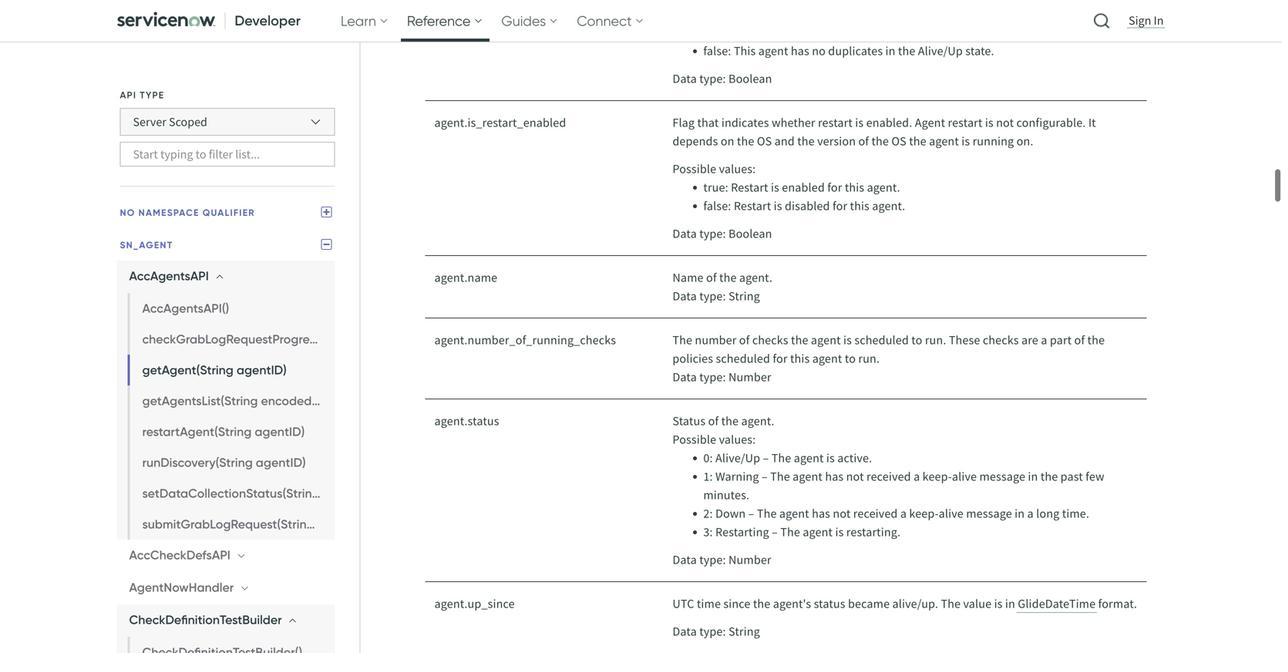 Task type: describe. For each thing, give the bounding box(es) containing it.
developer link
[[111, 0, 310, 42]]

learn button
[[335, 0, 395, 42]]

developer
[[235, 12, 301, 29]]



Task type: vqa. For each thing, say whether or not it's contained in the screenshot.
the Ⓒ 2024 ServiceNow. All rights reserved.
no



Task type: locate. For each thing, give the bounding box(es) containing it.
guides
[[501, 12, 546, 29]]

learn
[[341, 12, 376, 29]]

connect button
[[571, 0, 650, 42]]

connect
[[577, 12, 632, 29]]

sign
[[1129, 13, 1151, 28]]

sign in button
[[1126, 12, 1167, 29]]

reference
[[407, 12, 471, 29]]

reference button
[[401, 0, 489, 42]]

guides button
[[495, 0, 565, 42]]

in
[[1154, 13, 1164, 28]]

sign in
[[1129, 13, 1164, 28]]



